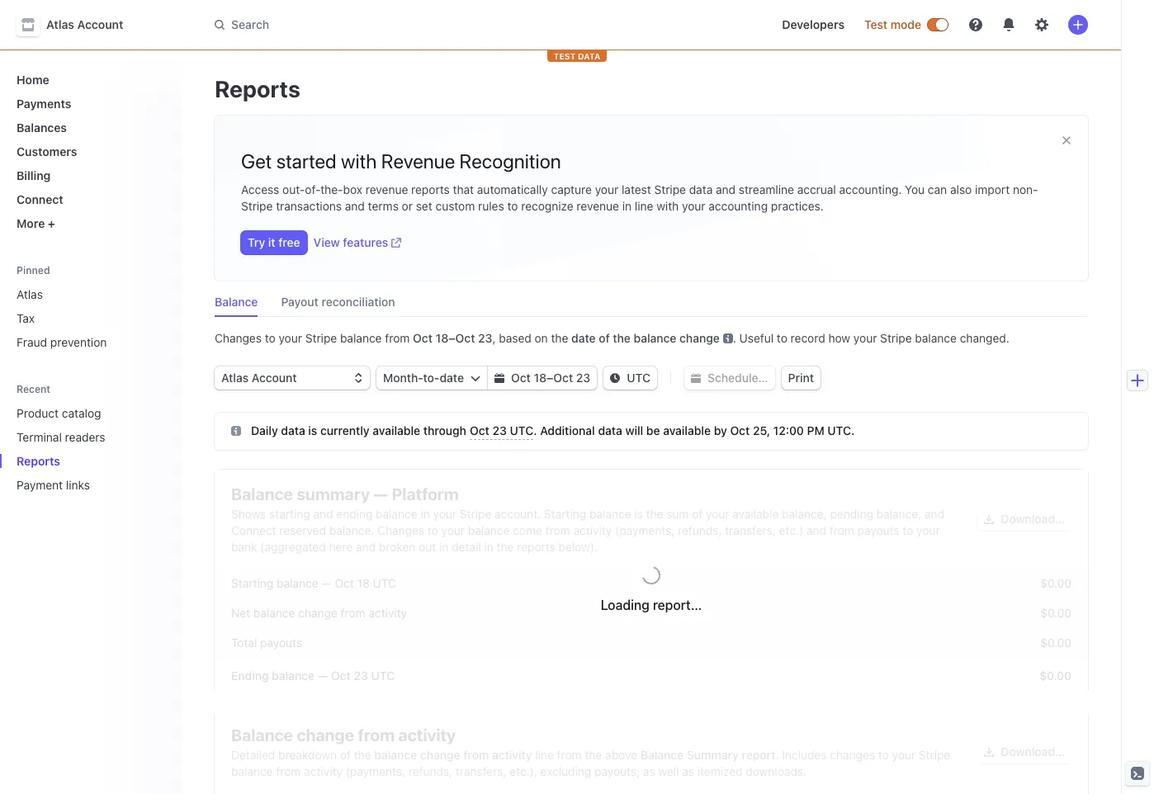 Task type: vqa. For each thing, say whether or not it's contained in the screenshot.
'TEST' button
no



Task type: describe. For each thing, give the bounding box(es) containing it.
connect inside balance summary — platform shows starting and ending balance in your stripe account. starting balance is the sum of your available balance, pending balance, and connect reserved balance. changes to your balance come from activity (payments, refunds, transfers, etc.) and from payouts to your bank (aggregated here and broken out in detail in the reports below).
[[231, 524, 276, 538]]

0 vertical spatial with
[[341, 150, 377, 173]]

pm
[[808, 424, 825, 438]]

recent element
[[0, 400, 182, 499]]

25,
[[753, 424, 771, 438]]

utc.
[[828, 424, 855, 438]]

by
[[714, 424, 728, 438]]

import
[[976, 183, 1011, 197]]

more
[[17, 216, 45, 231]]

0 horizontal spatial revenue
[[366, 183, 408, 197]]

print button
[[782, 367, 821, 390]]

schedule… button
[[685, 367, 775, 390]]

. for includes
[[776, 749, 779, 763]]

ending
[[337, 507, 373, 521]]

the down balance change from activity
[[354, 749, 371, 763]]

balance up broken
[[376, 507, 418, 521]]

more +
[[17, 216, 55, 231]]

free
[[279, 235, 300, 250]]

get
[[241, 150, 272, 173]]

download… for balance change from activity
[[1002, 745, 1066, 759]]

view features
[[314, 235, 388, 250]]

reserved
[[280, 524, 326, 538]]

recognize
[[522, 199, 574, 213]]

test
[[865, 17, 888, 31]]

latest
[[622, 183, 652, 197]]

customers
[[17, 145, 77, 159]]

come
[[513, 524, 543, 538]]

practices.
[[772, 199, 824, 213]]

payment links link
[[10, 472, 145, 499]]

accrual
[[798, 183, 837, 197]]

pinned element
[[10, 281, 169, 356]]

breakdown
[[279, 749, 337, 763]]

oct up month-to-date
[[413, 331, 433, 345]]

or
[[402, 199, 413, 213]]

0 horizontal spatial changes
[[215, 331, 262, 345]]

etc.)
[[780, 524, 804, 538]]

date inside popup button
[[440, 371, 464, 385]]

test mode
[[865, 17, 922, 31]]

atlas account button
[[17, 13, 140, 36]]

Search search field
[[205, 10, 671, 40]]

starting balance — oct 18 utc
[[231, 577, 397, 591]]

download… button for balance change from activity
[[979, 741, 1072, 764]]

available inside balance summary — platform shows starting and ending balance in your stripe account. starting balance is the sum of your available balance, pending balance, and connect reserved balance. changes to your balance come from activity (payments, refunds, transfers, etc.) and from payouts to your bank (aggregated here and broken out in detail in the reports below).
[[733, 507, 779, 521]]

svg image for month-to-date
[[471, 373, 481, 383]]

can
[[929, 183, 948, 197]]

net
[[231, 606, 250, 620]]

0 horizontal spatial of
[[340, 749, 351, 763]]

automatically
[[477, 183, 548, 197]]

stripe inside balance summary — platform shows starting and ending balance in your stripe account. starting balance is the sum of your available balance, pending balance, and connect reserved balance. changes to your balance come from activity (payments, refunds, transfers, etc.) and from payouts to your bank (aggregated here and broken out in detail in the reports below).
[[460, 507, 492, 521]]

activity up etc.),
[[492, 749, 532, 763]]

account
[[77, 17, 123, 31]]

starting
[[269, 507, 310, 521]]

atlas account
[[46, 17, 123, 31]]

balance for balance change from activity
[[231, 726, 293, 745]]

payment
[[17, 478, 63, 492]]

month-
[[383, 371, 423, 385]]

here
[[329, 540, 353, 554]]

product catalog
[[17, 406, 101, 421]]

row containing total payouts
[[215, 629, 1089, 658]]

the right the on
[[551, 331, 569, 345]]

connect link
[[10, 186, 169, 213]]

revenue
[[382, 150, 455, 173]]

payout reconciliation link
[[281, 291, 405, 317]]

activity up detailed breakdown of the balance change from activity line from the above balance summary report
[[399, 726, 456, 745]]

stripe right latest
[[655, 183, 687, 197]]

the up utc button
[[613, 331, 631, 345]]

oct up balance change from activity
[[331, 669, 351, 683]]

row containing ending balance —
[[215, 658, 1089, 695]]

0 vertical spatial –
[[449, 331, 456, 345]]

tax
[[17, 311, 35, 326]]

download… for balance summary — platform
[[1002, 512, 1066, 526]]

1 horizontal spatial –
[[547, 371, 554, 385]]

additional
[[540, 424, 595, 438]]

balance up well
[[641, 749, 684, 763]]

view
[[314, 235, 340, 250]]

billing
[[17, 169, 51, 183]]

above
[[606, 749, 638, 763]]

utc down broken
[[373, 577, 397, 591]]

balance for balance summary — platform shows starting and ending balance in your stripe account. starting balance is the sum of your available balance, pending balance, and connect reserved balance. changes to your balance come from activity (payments, refunds, transfers, etc.) and from payouts to your bank (aggregated here and broken out in detail in the reports below).
[[231, 485, 293, 504]]

daily data is currently available through oct 23 utc . additional data will be available by oct 25, 12:00 pm utc.
[[251, 424, 855, 438]]

0 horizontal spatial data
[[281, 424, 305, 438]]

tab list inside reports loading completed element
[[215, 291, 1089, 317]]

0 vertical spatial reports
[[215, 75, 301, 102]]

1 as from the left
[[643, 765, 656, 779]]

settings image
[[1036, 18, 1049, 31]]

(aggregated
[[260, 540, 326, 554]]

schedule…
[[708, 371, 769, 385]]

in inside access out-of-the-box revenue reports that automatically capture your latest stripe data and streamline accrual accounting. you can also import non- stripe transactions and terms or set custom rules to recognize revenue in line with your accounting practices.
[[623, 199, 632, 213]]

features
[[343, 235, 388, 250]]

print
[[789, 371, 815, 385]]

stripe right how
[[881, 331, 913, 345]]

reports inside balance summary — platform shows starting and ending balance in your stripe account. starting balance is the sum of your available balance, pending balance, and connect reserved balance. changes to your balance come from activity (payments, refunds, transfers, etc.) and from payouts to your bank (aggregated here and broken out in detail in the reports below).
[[517, 540, 556, 554]]

product catalog link
[[10, 400, 145, 427]]

ending balance — oct 23 utc
[[231, 669, 395, 683]]

the-
[[321, 183, 343, 197]]

downloads.
[[746, 765, 807, 779]]

data inside access out-of-the-box revenue reports that automatically capture your latest stripe data and streamline accrual accounting. you can also import non- stripe transactions and terms or set custom rules to recognize revenue in line with your accounting practices.
[[690, 183, 713, 197]]

23 left based
[[478, 331, 493, 345]]

balance up utc button
[[634, 331, 677, 345]]

0 horizontal spatial available
[[373, 424, 421, 438]]

recent navigation links element
[[0, 383, 182, 499]]

billing link
[[10, 162, 169, 189]]

in right detail
[[485, 540, 494, 554]]

it
[[268, 235, 276, 250]]

stripe down access
[[241, 199, 273, 213]]

line inside access out-of-the-box revenue reports that automatically capture your latest stripe data and streamline accrual accounting. you can also import non- stripe transactions and terms or set custom rules to recognize revenue in line with your accounting practices.
[[635, 199, 654, 213]]

changes
[[830, 749, 876, 763]]

oct down here
[[335, 577, 354, 591]]

to inside access out-of-the-box revenue reports that automatically capture your latest stripe data and streamline accrual accounting. you can also import non- stripe transactions and terms or set custom rules to recognize revenue in line with your accounting practices.
[[508, 199, 518, 213]]

date of the balance change
[[572, 331, 720, 345]]

oct 18 – oct 23
[[511, 371, 591, 385]]

row containing net balance change from activity
[[215, 599, 1089, 629]]

stripe down payout reconciliation
[[305, 331, 337, 345]]

currently
[[321, 424, 370, 438]]

your inside the . includes changes to your stripe balance from activity (payments, refunds, transfers, etc.), excluding payouts, as well as itemized downloads.
[[893, 749, 916, 763]]

detailed breakdown of the balance change from activity line from the above balance summary report
[[231, 749, 776, 763]]

oct right through
[[470, 424, 490, 438]]

payment links
[[17, 478, 90, 492]]

row containing starting balance —
[[215, 569, 1089, 599]]

that
[[453, 183, 474, 197]]

0 horizontal spatial 18
[[357, 577, 370, 591]]

net balance change from activity
[[231, 606, 407, 620]]

(payments, inside the . includes changes to your stripe balance from activity (payments, refunds, transfers, etc.), excluding payouts, as well as itemized downloads.
[[346, 765, 406, 779]]

refunds, inside balance summary — platform shows starting and ending balance in your stripe account. starting balance is the sum of your available balance, pending balance, and connect reserved balance. changes to your balance come from activity (payments, refunds, transfers, etc.) and from payouts to your bank (aggregated here and broken out in detail in the reports below).
[[678, 524, 722, 538]]

is inside balance summary — platform shows starting and ending balance in your stripe account. starting balance is the sum of your available balance, pending balance, and connect reserved balance. changes to your balance come from activity (payments, refunds, transfers, etc.) and from payouts to your bank (aggregated here and broken out in detail in the reports below).
[[635, 507, 643, 521]]

prevention
[[50, 335, 107, 349]]

account.
[[495, 507, 541, 521]]

1 vertical spatial 18
[[534, 371, 547, 385]]

notifications image
[[1003, 18, 1016, 31]]

balance summary — platform shows starting and ending balance in your stripe account. starting balance is the sum of your available balance, pending balance, and connect reserved balance. changes to your balance come from activity (payments, refunds, transfers, etc.) and from payouts to your bank (aggregated here and broken out in detail in the reports below).
[[231, 485, 945, 554]]

atlas for atlas account
[[46, 17, 74, 31]]

developers
[[783, 17, 845, 31]]

balance up below).
[[590, 507, 632, 521]]

the left above
[[585, 749, 603, 763]]

detailed
[[231, 749, 275, 763]]

view features link
[[314, 235, 402, 251]]

. for useful
[[733, 331, 737, 345]]

how
[[829, 331, 851, 345]]

payments
[[17, 97, 71, 111]]

activity inside balance summary — platform shows starting and ending balance in your stripe account. starting balance is the sum of your available balance, pending balance, and connect reserved balance. changes to your balance come from activity (payments, refunds, transfers, etc.) and from payouts to your bank (aggregated here and broken out in detail in the reports below).
[[574, 524, 612, 538]]

with inside access out-of-the-box revenue reports that automatically capture your latest stripe data and streamline accrual accounting. you can also import non- stripe transactions and terms or set custom rules to recognize revenue in line with your accounting practices.
[[657, 199, 679, 213]]

be
[[647, 424, 661, 438]]

balance left changed.
[[916, 331, 957, 345]]

try
[[248, 235, 265, 250]]



Task type: locate. For each thing, give the bounding box(es) containing it.
recognition
[[460, 150, 562, 173]]

+
[[48, 216, 55, 231]]

1 horizontal spatial atlas
[[46, 17, 74, 31]]

loading
[[601, 598, 650, 613]]

data right daily
[[281, 424, 305, 438]]

recent
[[17, 383, 50, 396]]

as
[[643, 765, 656, 779], [683, 765, 695, 779]]

1 vertical spatial payouts
[[260, 636, 303, 650]]

balance.
[[329, 524, 375, 538]]

stripe up detail
[[460, 507, 492, 521]]

2 horizontal spatial of
[[693, 507, 703, 521]]

svg image down ,
[[495, 373, 505, 383]]

atlas
[[46, 17, 74, 31], [17, 288, 43, 302]]

,
[[493, 331, 496, 345]]

of inside balance summary — platform shows starting and ending balance in your stripe account. starting balance is the sum of your available balance, pending balance, and connect reserved balance. changes to your balance come from activity (payments, refunds, transfers, etc.) and from payouts to your bank (aggregated here and broken out in detail in the reports below).
[[693, 507, 703, 521]]

(payments,
[[616, 524, 675, 538], [346, 765, 406, 779]]

with left accounting
[[657, 199, 679, 213]]

balance up detail
[[468, 524, 510, 538]]

atlas inside pinned element
[[17, 288, 43, 302]]

etc.),
[[510, 765, 538, 779]]

reports loading completed element
[[215, 116, 1115, 795]]

balance inside the . includes changes to your stripe balance from activity (payments, refunds, transfers, etc.), excluding payouts, as well as itemized downloads.
[[231, 765, 273, 779]]

payouts down pending at the bottom of the page
[[858, 524, 900, 538]]

1 horizontal spatial as
[[683, 765, 695, 779]]

connect inside connect link
[[17, 192, 63, 207]]

12:00
[[774, 424, 805, 438]]

month-to-date button
[[377, 367, 487, 390]]

23 inside row
[[354, 669, 368, 683]]

changes to your stripe balance from oct 18 – oct 23 , based on the
[[215, 331, 569, 345]]

— for ending balance —
[[318, 669, 328, 683]]

0 horizontal spatial starting
[[231, 577, 274, 591]]

23 right through
[[493, 424, 507, 438]]

below).
[[559, 540, 598, 554]]

1 horizontal spatial is
[[635, 507, 643, 521]]

—
[[374, 485, 388, 504], [322, 577, 332, 591], [318, 669, 328, 683]]

rules
[[478, 199, 505, 213]]

the
[[551, 331, 569, 345], [613, 331, 631, 345], [647, 507, 664, 521], [497, 540, 514, 554], [354, 749, 371, 763], [585, 749, 603, 763]]

1 vertical spatial revenue
[[577, 199, 620, 213]]

1 svg image from the left
[[471, 373, 481, 383]]

reports inside recent element
[[17, 454, 60, 468]]

pinned navigation links element
[[10, 264, 169, 356]]

stripe right changes
[[919, 749, 951, 763]]

to inside the . includes changes to your stripe balance from activity (payments, refunds, transfers, etc.), excluding payouts, as well as itemized downloads.
[[879, 749, 890, 763]]

1 horizontal spatial changes
[[378, 524, 425, 538]]

refunds, inside the . includes changes to your stripe balance from activity (payments, refunds, transfers, etc.), excluding payouts, as well as itemized downloads.
[[409, 765, 453, 779]]

0 vertical spatial transfers,
[[726, 524, 776, 538]]

terms
[[368, 199, 399, 213]]

balance down the '(aggregated'
[[277, 577, 319, 591]]

svg image
[[471, 373, 481, 383], [495, 373, 505, 383], [692, 373, 701, 383]]

out
[[419, 540, 436, 554]]

1 horizontal spatial data
[[599, 424, 623, 438]]

svg image left schedule…
[[692, 373, 701, 383]]

— down the net balance change from activity
[[318, 669, 328, 683]]

changes down balance "link"
[[215, 331, 262, 345]]

activity up below).
[[574, 524, 612, 538]]

based
[[499, 331, 532, 345]]

data up accounting
[[690, 183, 713, 197]]

connect down 'shows'
[[231, 524, 276, 538]]

2 vertical spatial of
[[340, 749, 351, 763]]

available left through
[[373, 424, 421, 438]]

utc up balance change from activity
[[371, 669, 395, 683]]

1 vertical spatial –
[[547, 371, 554, 385]]

0 horizontal spatial svg image
[[471, 373, 481, 383]]

2 horizontal spatial available
[[733, 507, 779, 521]]

refunds, down sum
[[678, 524, 722, 538]]

reports down the 'come'
[[517, 540, 556, 554]]

0 vertical spatial (payments,
[[616, 524, 675, 538]]

transfers, inside the . includes changes to your stripe balance from activity (payments, refunds, transfers, etc.), excluding payouts, as well as itemized downloads.
[[456, 765, 507, 779]]

2 horizontal spatial 18
[[534, 371, 547, 385]]

18 up to-
[[436, 331, 449, 345]]

tab list
[[215, 291, 1089, 317]]

utc inside button
[[627, 371, 651, 385]]

box
[[343, 183, 363, 197]]

oct down based
[[511, 371, 531, 385]]

product
[[17, 406, 59, 421]]

1 vertical spatial is
[[635, 507, 643, 521]]

utc button
[[604, 367, 658, 390]]

reconciliation
[[322, 295, 395, 309]]

date right month-
[[440, 371, 464, 385]]

0 horizontal spatial reports
[[412, 183, 450, 197]]

1 vertical spatial starting
[[231, 577, 274, 591]]

atlas for atlas
[[17, 288, 43, 302]]

terminal readers link
[[10, 424, 145, 451]]

1 horizontal spatial svg image
[[495, 373, 505, 383]]

1 horizontal spatial reports
[[215, 75, 301, 102]]

1 horizontal spatial revenue
[[577, 199, 620, 213]]

. inside the . includes changes to your stripe balance from activity (payments, refunds, transfers, etc.), excluding payouts, as well as itemized downloads.
[[776, 749, 779, 763]]

balances
[[17, 121, 67, 135]]

connect
[[17, 192, 63, 207], [231, 524, 276, 538]]

in down latest
[[623, 199, 632, 213]]

try it free
[[248, 235, 300, 250]]

0 horizontal spatial reports
[[17, 454, 60, 468]]

sum
[[667, 507, 689, 521]]

0 horizontal spatial refunds,
[[409, 765, 453, 779]]

0 vertical spatial changes
[[215, 331, 262, 345]]

1 vertical spatial refunds,
[[409, 765, 453, 779]]

3 row from the top
[[215, 629, 1089, 658]]

set
[[416, 199, 433, 213]]

to-
[[423, 371, 440, 385]]

as left well
[[643, 765, 656, 779]]

$0.00 for row containing total payouts
[[1041, 636, 1072, 650]]

. up downloads. in the bottom of the page
[[776, 749, 779, 763]]

starting inside row
[[231, 577, 274, 591]]

1 horizontal spatial connect
[[231, 524, 276, 538]]

2 row from the top
[[215, 599, 1089, 629]]

activity inside the . includes changes to your stripe balance from activity (payments, refunds, transfers, etc.), excluding payouts, as well as itemized downloads.
[[304, 765, 343, 779]]

oct left ,
[[456, 331, 475, 345]]

transfers, left the etc.)
[[726, 524, 776, 538]]

on
[[535, 331, 548, 345]]

3 svg image from the left
[[692, 373, 701, 383]]

svg image for schedule…
[[692, 373, 701, 383]]

stripe inside the . includes changes to your stripe balance from activity (payments, refunds, transfers, etc.), excluding payouts, as well as itemized downloads.
[[919, 749, 951, 763]]

as right well
[[683, 765, 695, 779]]

0 horizontal spatial payouts
[[260, 636, 303, 650]]

search
[[231, 17, 269, 31]]

starting up below).
[[544, 507, 587, 521]]

of right sum
[[693, 507, 703, 521]]

starting up "net"
[[231, 577, 274, 591]]

reports link
[[10, 448, 145, 475]]

reports down search
[[215, 75, 301, 102]]

1 horizontal spatial balance,
[[877, 507, 922, 521]]

1 vertical spatial connect
[[231, 524, 276, 538]]

balance change from activity
[[231, 726, 456, 745]]

1 horizontal spatial starting
[[544, 507, 587, 521]]

1 vertical spatial —
[[322, 577, 332, 591]]

0 vertical spatial starting
[[544, 507, 587, 521]]

streamline
[[739, 183, 795, 197]]

svg image inside 'schedule…' button
[[692, 373, 701, 383]]

atlas inside button
[[46, 17, 74, 31]]

starting inside balance summary — platform shows starting and ending balance in your stripe account. starting balance is the sum of your available balance, pending balance, and connect reserved balance. changes to your balance come from activity (payments, refunds, transfers, etc.) and from payouts to your bank (aggregated here and broken out in detail in the reports below).
[[544, 507, 587, 521]]

1 horizontal spatial refunds,
[[678, 524, 722, 538]]

0 vertical spatial .
[[733, 331, 737, 345]]

of down balance change from activity
[[340, 749, 351, 763]]

0 horizontal spatial atlas
[[17, 288, 43, 302]]

with up box
[[341, 150, 377, 173]]

2 vertical spatial 18
[[357, 577, 370, 591]]

0 horizontal spatial with
[[341, 150, 377, 173]]

grid inside reports loading completed element
[[215, 569, 1089, 695]]

started
[[277, 150, 337, 173]]

mode
[[891, 17, 922, 31]]

0 horizontal spatial date
[[440, 371, 464, 385]]

0 vertical spatial 18
[[436, 331, 449, 345]]

. left useful
[[733, 331, 737, 345]]

18 down the on
[[534, 371, 547, 385]]

23 up balance change from activity
[[354, 669, 368, 683]]

– down the on
[[547, 371, 554, 385]]

transfers, inside balance summary — platform shows starting and ending balance in your stripe account. starting balance is the sum of your available balance, pending balance, and connect reserved balance. changes to your balance come from activity (payments, refunds, transfers, etc.) and from payouts to your bank (aggregated here and broken out in detail in the reports below).
[[726, 524, 776, 538]]

balance up detailed
[[231, 726, 293, 745]]

changes up broken
[[378, 524, 425, 538]]

fraud prevention
[[17, 335, 107, 349]]

0 horizontal spatial transfers,
[[456, 765, 507, 779]]

1 vertical spatial transfers,
[[456, 765, 507, 779]]

balance down total payouts
[[272, 669, 315, 683]]

0 vertical spatial connect
[[17, 192, 63, 207]]

2 vertical spatial —
[[318, 669, 328, 683]]

2 vertical spatial .
[[776, 749, 779, 763]]

is left currently
[[308, 424, 318, 438]]

2 horizontal spatial data
[[690, 183, 713, 197]]

of up utc button
[[599, 331, 610, 345]]

data
[[578, 51, 601, 61]]

revenue up terms
[[366, 183, 408, 197]]

0 horizontal spatial balance,
[[782, 507, 828, 521]]

home
[[17, 73, 49, 87]]

itemized
[[698, 765, 743, 779]]

2 horizontal spatial svg image
[[692, 373, 701, 383]]

1 horizontal spatial of
[[599, 331, 610, 345]]

1 horizontal spatial payouts
[[858, 524, 900, 538]]

available left the by
[[664, 424, 711, 438]]

0 vertical spatial download… button
[[979, 508, 1072, 531]]

. left the additional
[[534, 424, 537, 438]]

terminal readers
[[17, 430, 105, 444]]

1 vertical spatial atlas
[[17, 288, 43, 302]]

0 vertical spatial download…
[[1002, 512, 1066, 526]]

line down latest
[[635, 199, 654, 213]]

(payments, down balance change from activity
[[346, 765, 406, 779]]

0 vertical spatial revenue
[[366, 183, 408, 197]]

and
[[716, 183, 736, 197], [345, 199, 365, 213], [314, 507, 333, 521], [925, 507, 945, 521], [807, 524, 827, 538], [356, 540, 376, 554]]

1 vertical spatial reports
[[517, 540, 556, 554]]

1 horizontal spatial line
[[635, 199, 654, 213]]

1 vertical spatial download… button
[[979, 741, 1072, 764]]

oct
[[413, 331, 433, 345], [456, 331, 475, 345], [511, 371, 531, 385], [554, 371, 574, 385], [470, 424, 490, 438], [731, 424, 750, 438], [335, 577, 354, 591], [331, 669, 351, 683]]

utc down date of the balance change
[[627, 371, 651, 385]]

row
[[215, 569, 1089, 599], [215, 599, 1089, 629], [215, 629, 1089, 658], [215, 658, 1089, 695]]

0 horizontal spatial is
[[308, 424, 318, 438]]

reports up set in the left of the page
[[412, 183, 450, 197]]

1 row from the top
[[215, 569, 1089, 599]]

1 horizontal spatial available
[[664, 424, 711, 438]]

1 vertical spatial line
[[536, 749, 554, 763]]

2 download… from the top
[[1002, 745, 1066, 759]]

0 vertical spatial payouts
[[858, 524, 900, 538]]

bank
[[231, 540, 257, 554]]

access
[[241, 183, 280, 197]]

1 download… from the top
[[1002, 512, 1066, 526]]

1 horizontal spatial .
[[733, 331, 737, 345]]

balance inside balance summary — platform shows starting and ending balance in your stripe account. starting balance is the sum of your available balance, pending balance, and connect reserved balance. changes to your balance come from activity (payments, refunds, transfers, etc.) and from payouts to your bank (aggregated here and broken out in detail in the reports below).
[[231, 485, 293, 504]]

report
[[742, 749, 776, 763]]

payouts inside balance summary — platform shows starting and ending balance in your stripe account. starting balance is the sum of your available balance, pending balance, and connect reserved balance. changes to your balance come from activity (payments, refunds, transfers, etc.) and from payouts to your bank (aggregated here and broken out in detail in the reports below).
[[858, 524, 900, 538]]

data left will
[[599, 424, 623, 438]]

0 horizontal spatial as
[[643, 765, 656, 779]]

balance inside "link"
[[215, 295, 258, 309]]

1 horizontal spatial 18
[[436, 331, 449, 345]]

grid
[[215, 569, 1089, 695]]

balance down balance change from activity
[[375, 749, 417, 763]]

links
[[66, 478, 90, 492]]

refunds, down detailed breakdown of the balance change from activity line from the above balance summary report
[[409, 765, 453, 779]]

0 vertical spatial date
[[572, 331, 596, 345]]

1 horizontal spatial (payments,
[[616, 524, 675, 538]]

2 as from the left
[[683, 765, 695, 779]]

1 vertical spatial (payments,
[[346, 765, 406, 779]]

activity
[[574, 524, 612, 538], [369, 606, 407, 620], [399, 726, 456, 745], [492, 749, 532, 763], [304, 765, 343, 779]]

svg image right to-
[[471, 373, 481, 383]]

well
[[659, 765, 679, 779]]

activity down breakdown
[[304, 765, 343, 779]]

grid containing starting balance —
[[215, 569, 1089, 695]]

0 horizontal spatial .
[[534, 424, 537, 438]]

balance down the reconciliation
[[340, 331, 382, 345]]

tab list containing balance
[[215, 291, 1089, 317]]

0 vertical spatial of
[[599, 331, 610, 345]]

activity down broken
[[369, 606, 407, 620]]

1 vertical spatial reports
[[17, 454, 60, 468]]

atlas left the account
[[46, 17, 74, 31]]

line up etc.),
[[536, 749, 554, 763]]

total payouts
[[231, 636, 303, 650]]

get started with revenue recognition
[[241, 150, 562, 173]]

0 horizontal spatial (payments,
[[346, 765, 406, 779]]

svg image
[[611, 373, 621, 383], [231, 426, 241, 436], [985, 515, 995, 525], [985, 748, 995, 758]]

balance for balance
[[215, 295, 258, 309]]

atlas down the pinned
[[17, 288, 43, 302]]

1 vertical spatial changes
[[378, 524, 425, 538]]

$0.00 for row containing starting balance —
[[1041, 577, 1072, 591]]

reports down terminal
[[17, 454, 60, 468]]

— inside balance summary — platform shows starting and ending balance in your stripe account. starting balance is the sum of your available balance, pending balance, and connect reserved balance. changes to your balance come from activity (payments, refunds, transfers, etc.) and from payouts to your bank (aggregated here and broken out in detail in the reports below).
[[374, 485, 388, 504]]

— for starting balance —
[[322, 577, 332, 591]]

transfers, down detailed breakdown of the balance change from activity line from the above balance summary report
[[456, 765, 507, 779]]

oct right the by
[[731, 424, 750, 438]]

1 vertical spatial with
[[657, 199, 679, 213]]

available right sum
[[733, 507, 779, 521]]

balance, right pending at the bottom of the page
[[877, 507, 922, 521]]

0 horizontal spatial connect
[[17, 192, 63, 207]]

from inside the . includes changes to your stripe balance from activity (payments, refunds, transfers, etc.), excluding payouts, as well as itemized downloads.
[[276, 765, 301, 779]]

useful
[[740, 331, 774, 345]]

4 row from the top
[[215, 658, 1089, 695]]

0 horizontal spatial –
[[449, 331, 456, 345]]

terminal
[[17, 430, 62, 444]]

. useful to record how your stripe balance changed.
[[733, 331, 1010, 345]]

in
[[623, 199, 632, 213], [421, 507, 430, 521], [440, 540, 449, 554], [485, 540, 494, 554]]

23 left utc button
[[577, 371, 591, 385]]

0 vertical spatial refunds,
[[678, 524, 722, 538]]

0 vertical spatial reports
[[412, 183, 450, 197]]

1 vertical spatial of
[[693, 507, 703, 521]]

balance link
[[215, 291, 268, 317]]

$0.00 for row containing net balance change from activity
[[1041, 606, 1072, 620]]

changes inside balance summary — platform shows starting and ending balance in your stripe account. starting balance is the sum of your available balance, pending balance, and connect reserved balance. changes to your balance come from activity (payments, refunds, transfers, etc.) and from payouts to your bank (aggregated here and broken out in detail in the reports below).
[[378, 524, 425, 538]]

non-
[[1014, 183, 1039, 197]]

1 vertical spatial .
[[534, 424, 537, 438]]

svg image inside month-to-date popup button
[[471, 373, 481, 383]]

out-
[[283, 183, 305, 197]]

2 download… button from the top
[[979, 741, 1072, 764]]

in down platform
[[421, 507, 430, 521]]

from inside row
[[341, 606, 366, 620]]

oct up the additional
[[554, 371, 574, 385]]

payouts right total
[[260, 636, 303, 650]]

in right the out at left bottom
[[440, 540, 449, 554]]

accounting.
[[840, 183, 902, 197]]

daily
[[251, 424, 278, 438]]

the down the 'come'
[[497, 540, 514, 554]]

0 vertical spatial line
[[635, 199, 654, 213]]

the left sum
[[647, 507, 664, 521]]

– left ,
[[449, 331, 456, 345]]

1 download… button from the top
[[979, 508, 1072, 531]]

reports
[[412, 183, 450, 197], [517, 540, 556, 554]]

excluding
[[541, 765, 592, 779]]

$0.00 for row containing ending balance —
[[1040, 669, 1072, 683]]

shows
[[231, 507, 266, 521]]

core navigation links element
[[10, 66, 169, 237]]

customers link
[[10, 138, 169, 165]]

try it free button
[[241, 231, 307, 254]]

balance down try
[[215, 295, 258, 309]]

2 svg image from the left
[[495, 373, 505, 383]]

svg image inside utc button
[[611, 373, 621, 383]]

custom
[[436, 199, 475, 213]]

balance up total payouts
[[253, 606, 295, 620]]

2 horizontal spatial .
[[776, 749, 779, 763]]

payments link
[[10, 90, 169, 117]]

.
[[733, 331, 737, 345], [534, 424, 537, 438], [776, 749, 779, 763]]

0 vertical spatial —
[[374, 485, 388, 504]]

1 horizontal spatial date
[[572, 331, 596, 345]]

connect up more +
[[17, 192, 63, 207]]

(payments, down sum
[[616, 524, 675, 538]]

reports inside access out-of-the-box revenue reports that automatically capture your latest stripe data and streamline accrual accounting. you can also import non- stripe transactions and terms or set custom rules to recognize revenue in line with your accounting practices.
[[412, 183, 450, 197]]

is left sum
[[635, 507, 643, 521]]

balance down detailed
[[231, 765, 273, 779]]

18
[[436, 331, 449, 345], [534, 371, 547, 385], [357, 577, 370, 591]]

1 horizontal spatial reports
[[517, 540, 556, 554]]

balance up 'shows'
[[231, 485, 293, 504]]

1 horizontal spatial with
[[657, 199, 679, 213]]

help image
[[970, 18, 983, 31]]

0 vertical spatial is
[[308, 424, 318, 438]]

tax link
[[10, 305, 169, 332]]

0 horizontal spatial line
[[536, 749, 554, 763]]

broken
[[379, 540, 416, 554]]

from
[[385, 331, 410, 345], [546, 524, 571, 538], [830, 524, 855, 538], [341, 606, 366, 620], [358, 726, 395, 745], [464, 749, 489, 763], [557, 749, 582, 763], [276, 765, 301, 779]]

download… button for balance summary — platform
[[979, 508, 1072, 531]]

total
[[231, 636, 257, 650]]

Search text field
[[205, 10, 671, 40]]

balance, up the etc.)
[[782, 507, 828, 521]]

2 balance, from the left
[[877, 507, 922, 521]]

1 horizontal spatial transfers,
[[726, 524, 776, 538]]

— for balance summary — platform
[[374, 485, 388, 504]]

(payments, inside balance summary — platform shows starting and ending balance in your stripe account. starting balance is the sum of your available balance, pending balance, and connect reserved balance. changes to your balance come from activity (payments, refunds, transfers, etc.) and from payouts to your bank (aggregated here and broken out in detail in the reports below).
[[616, 524, 675, 538]]

1 vertical spatial date
[[440, 371, 464, 385]]

utc
[[627, 371, 651, 385], [510, 424, 534, 438], [373, 577, 397, 591], [371, 669, 395, 683]]

1 balance, from the left
[[782, 507, 828, 521]]

utc left the additional
[[510, 424, 534, 438]]



